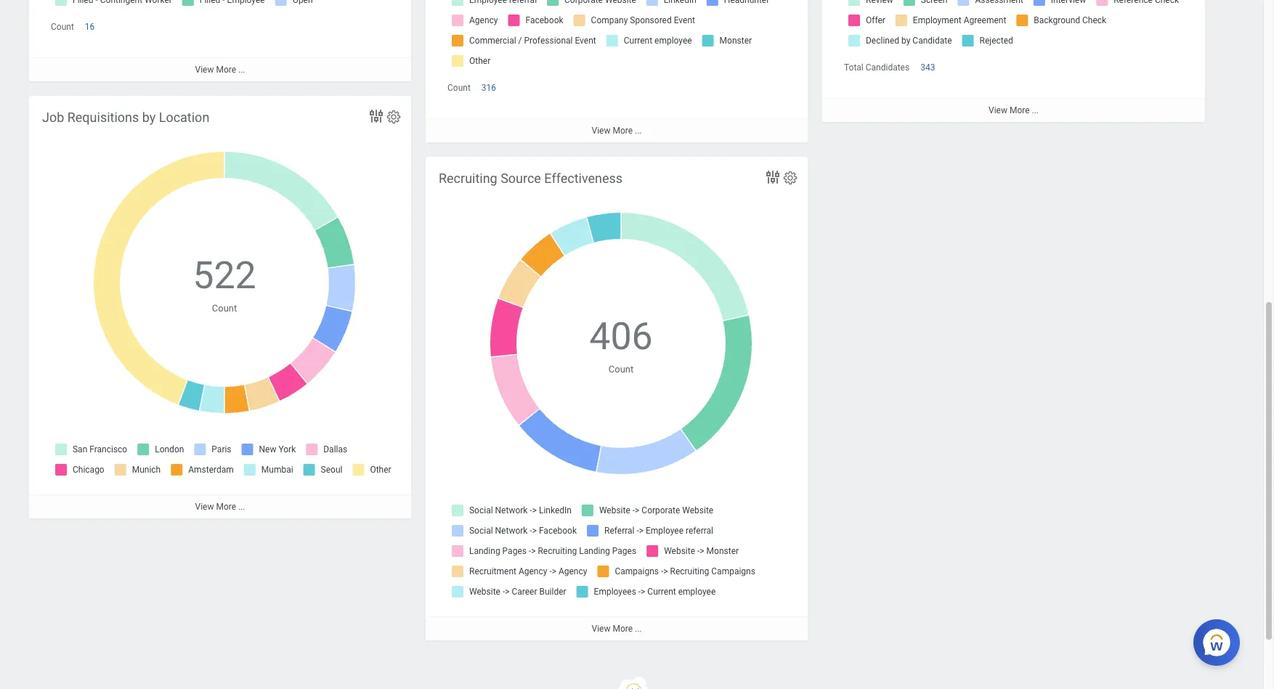 Task type: describe. For each thing, give the bounding box(es) containing it.
effectiveness
[[544, 171, 623, 186]]

source
[[501, 171, 541, 186]]

candidate pipeline summary element
[[822, 0, 1205, 122]]

configure and view chart data image
[[368, 108, 385, 125]]

total
[[844, 63, 864, 73]]

count inside 406 count
[[609, 364, 634, 375]]

522 count
[[193, 254, 256, 314]]

more for 316
[[613, 126, 633, 136]]

16 button
[[85, 21, 97, 33]]

522
[[193, 254, 256, 298]]

... for 343
[[1032, 106, 1039, 116]]

view more ... for 16
[[195, 65, 245, 75]]

view for 16
[[195, 65, 214, 75]]

location
[[159, 110, 209, 125]]

candidates
[[866, 63, 910, 73]]

total candidates
[[844, 63, 910, 73]]

... for 316
[[635, 126, 642, 136]]

406 count
[[589, 315, 653, 375]]

job requisitions by location
[[42, 110, 209, 125]]

recruiting
[[439, 171, 497, 186]]

more inside recruiting source effectiveness element
[[613, 624, 633, 634]]

view more ... link for 16
[[29, 58, 411, 82]]

view for 343
[[989, 106, 1007, 116]]

configure and view chart data image
[[764, 169, 782, 186]]

requisitions
[[67, 110, 139, 125]]

view more ... link for 343
[[822, 98, 1205, 122]]

... for 16
[[238, 65, 245, 75]]

16
[[85, 22, 95, 32]]

count left 16
[[51, 22, 74, 32]]

view inside recruiting source effectiveness element
[[592, 624, 610, 634]]

view more ... inside recruiting source effectiveness element
[[592, 624, 642, 634]]

job requisitions by location element
[[29, 96, 411, 519]]

343 button
[[920, 62, 937, 74]]

count inside performance by hiring source element
[[447, 83, 471, 93]]



Task type: locate. For each thing, give the bounding box(es) containing it.
... inside headcount & open positions element
[[238, 65, 245, 75]]

count
[[51, 22, 74, 32], [447, 83, 471, 93], [212, 303, 237, 314], [609, 364, 634, 375]]

view inside performance by hiring source element
[[592, 126, 610, 136]]

configure recruiting source effectiveness image
[[782, 170, 798, 186]]

view inside headcount & open positions element
[[195, 65, 214, 75]]

more inside headcount & open positions element
[[216, 65, 236, 75]]

more for 16
[[216, 65, 236, 75]]

count down 406 button
[[609, 364, 634, 375]]

view more ... inside job requisitions by location element
[[195, 502, 245, 512]]

406
[[589, 315, 653, 359]]

...
[[238, 65, 245, 75], [1032, 106, 1039, 116], [635, 126, 642, 136], [238, 502, 245, 512], [635, 624, 642, 634]]

more inside job requisitions by location element
[[216, 502, 236, 512]]

more inside performance by hiring source element
[[613, 126, 633, 136]]

... inside recruiting source effectiveness element
[[635, 624, 642, 634]]

view
[[195, 65, 214, 75], [989, 106, 1007, 116], [592, 126, 610, 136], [195, 502, 214, 512], [592, 624, 610, 634]]

view inside job requisitions by location element
[[195, 502, 214, 512]]

view more ... inside performance by hiring source element
[[592, 126, 642, 136]]

headcount & open positions element
[[29, 0, 411, 82]]

view inside candidate pipeline summary element
[[989, 106, 1007, 116]]

522 button
[[193, 251, 258, 301]]

by
[[142, 110, 156, 125]]

316 button
[[481, 82, 498, 94]]

view more ... inside headcount & open positions element
[[195, 65, 245, 75]]

recruiting source effectiveness
[[439, 171, 623, 186]]

more for 343
[[1010, 106, 1030, 116]]

configure job requisitions by location image
[[386, 109, 402, 125]]

... inside performance by hiring source element
[[635, 126, 642, 136]]

406 button
[[589, 312, 655, 362]]

316
[[481, 83, 496, 93]]

view more ... for 316
[[592, 126, 642, 136]]

view more ... link for 316
[[426, 119, 808, 143]]

job
[[42, 110, 64, 125]]

view more ...
[[195, 65, 245, 75], [989, 106, 1039, 116], [592, 126, 642, 136], [195, 502, 245, 512], [592, 624, 642, 634]]

... inside job requisitions by location element
[[238, 502, 245, 512]]

recruiting source effectiveness element
[[426, 157, 808, 641]]

more
[[216, 65, 236, 75], [1010, 106, 1030, 116], [613, 126, 633, 136], [216, 502, 236, 512], [613, 624, 633, 634]]

343
[[920, 63, 935, 73]]

view more ... inside candidate pipeline summary element
[[989, 106, 1039, 116]]

performance by hiring source element
[[426, 0, 808, 143]]

view more ... for 343
[[989, 106, 1039, 116]]

view for 316
[[592, 126, 610, 136]]

view more ... link
[[29, 58, 411, 82], [822, 98, 1205, 122], [426, 119, 808, 143], [29, 495, 411, 519], [426, 617, 808, 641]]

count inside 522 count
[[212, 303, 237, 314]]

... inside candidate pipeline summary element
[[1032, 106, 1039, 116]]

more inside candidate pipeline summary element
[[1010, 106, 1030, 116]]

count down '522' button
[[212, 303, 237, 314]]

count left 316
[[447, 83, 471, 93]]



Task type: vqa. For each thing, say whether or not it's contained in the screenshot.
Close Environment Banner "IMAGE"
no



